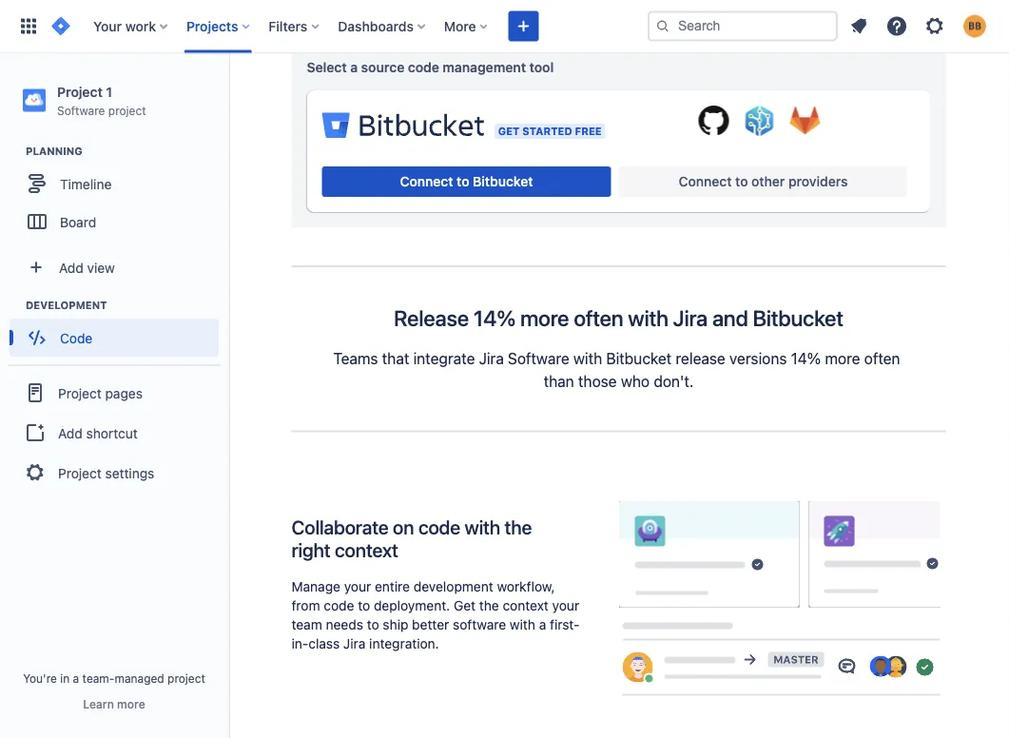 Task type: locate. For each thing, give the bounding box(es) containing it.
0 vertical spatial add
[[59, 260, 84, 275]]

and
[[713, 306, 748, 332]]

appswitcher icon image
[[17, 15, 40, 38]]

1 horizontal spatial often
[[865, 350, 901, 368]]

a left first-
[[539, 617, 546, 633]]

with inside teams that integrate jira software with bitbucket release versions 14% more often than those who don't.
[[574, 350, 603, 368]]

a right in
[[73, 672, 79, 685]]

more down managed
[[117, 697, 145, 711]]

your work button
[[88, 11, 175, 41]]

0 horizontal spatial connect
[[400, 174, 453, 190]]

team-
[[82, 672, 115, 685]]

14% right release
[[474, 306, 516, 332]]

teams
[[333, 350, 378, 368]]

jira down needs
[[343, 636, 366, 652]]

a
[[350, 60, 358, 76], [539, 617, 546, 633], [73, 672, 79, 685]]

jira right the integrate in the left top of the page
[[479, 350, 504, 368]]

the inside manage your entire development workflow, from code to deployment. get the context your team needs to ship  better software with a first- in-class jira integration.
[[479, 598, 499, 614]]

development
[[414, 579, 494, 595]]

software inside teams that integrate jira software with bitbucket release versions 14% more often than those who don't.
[[508, 350, 570, 368]]

help image
[[886, 15, 909, 38]]

Search field
[[648, 11, 838, 41]]

add left view
[[59, 260, 84, 275]]

0 vertical spatial jira
[[673, 306, 708, 332]]

entire
[[375, 579, 410, 595]]

code inside collaborate on code with the right context
[[419, 517, 461, 539]]

code up needs
[[324, 598, 354, 614]]

add left "shortcut"
[[58, 425, 83, 441]]

than
[[544, 372, 574, 391]]

1 vertical spatial more
[[825, 350, 861, 368]]

1 vertical spatial the
[[479, 598, 499, 614]]

1 horizontal spatial the
[[505, 517, 532, 539]]

your profile and settings image
[[964, 15, 987, 38]]

jira
[[673, 306, 708, 332], [479, 350, 504, 368], [343, 636, 366, 652]]

0 horizontal spatial bitbucket
[[473, 174, 533, 190]]

0 horizontal spatial get
[[454, 598, 476, 614]]

0 horizontal spatial jira
[[343, 636, 366, 652]]

development
[[26, 299, 107, 312]]

project pages link
[[8, 372, 221, 414]]

ship
[[383, 617, 409, 633]]

connect
[[400, 174, 453, 190], [679, 174, 732, 190]]

work
[[125, 18, 156, 34]]

1 horizontal spatial 14%
[[791, 350, 821, 368]]

code right source at the top
[[408, 60, 439, 76]]

don't.
[[654, 372, 694, 391]]

code
[[60, 330, 93, 346]]

project
[[57, 84, 103, 99], [58, 385, 102, 401], [58, 465, 102, 481]]

the inside collaborate on code with the right context
[[505, 517, 532, 539]]

often
[[574, 306, 624, 332], [865, 350, 901, 368]]

0 horizontal spatial a
[[73, 672, 79, 685]]

board link
[[10, 203, 219, 241]]

1 horizontal spatial connect
[[679, 174, 732, 190]]

better
[[412, 617, 449, 633]]

software
[[57, 104, 105, 117], [508, 350, 570, 368]]

with
[[628, 306, 669, 332], [574, 350, 603, 368], [465, 517, 501, 539], [510, 617, 536, 633]]

1 vertical spatial project
[[168, 672, 205, 685]]

more right versions
[[825, 350, 861, 368]]

bitbucket inside "button"
[[473, 174, 533, 190]]

0 vertical spatial often
[[574, 306, 624, 332]]

a inside manage your entire development workflow, from code to deployment. get the context your team needs to ship  better software with a first- in-class jira integration.
[[539, 617, 546, 633]]

1 horizontal spatial more
[[521, 306, 569, 332]]

your
[[93, 18, 122, 34]]

that
[[382, 350, 409, 368]]

0 vertical spatial project
[[108, 104, 146, 117]]

project inside "project 1 software project"
[[57, 84, 103, 99]]

on
[[393, 517, 414, 539]]

software up than
[[508, 350, 570, 368]]

project 1 software project
[[57, 84, 146, 117]]

2 vertical spatial more
[[117, 697, 145, 711]]

pages
[[105, 385, 143, 401]]

code
[[408, 60, 439, 76], [419, 517, 461, 539], [324, 598, 354, 614]]

add
[[59, 260, 84, 275], [58, 425, 83, 441]]

your
[[344, 579, 371, 595], [552, 598, 580, 614]]

select
[[307, 60, 347, 76]]

project right managed
[[168, 672, 205, 685]]

to
[[457, 174, 470, 190], [736, 174, 748, 190], [358, 598, 370, 614], [367, 617, 379, 633]]

project settings link
[[8, 452, 221, 494]]

the up software
[[479, 598, 499, 614]]

2 horizontal spatial a
[[539, 617, 546, 633]]

filters button
[[263, 11, 327, 41]]

project inside project settings "link"
[[58, 465, 102, 481]]

project down 1
[[108, 104, 146, 117]]

2 vertical spatial project
[[58, 465, 102, 481]]

a right select
[[350, 60, 358, 76]]

project up add shortcut
[[58, 385, 102, 401]]

manage your entire development workflow, from code to deployment. get the context your team needs to ship  better software with a first- in-class jira integration.
[[292, 579, 580, 652]]

bitbucket up versions
[[753, 306, 844, 332]]

more up than
[[521, 306, 569, 332]]

jira software image
[[49, 15, 72, 38]]

collaborate on code with the right context
[[292, 517, 532, 562]]

2 connect from the left
[[679, 174, 732, 190]]

jira left and
[[673, 306, 708, 332]]

0 vertical spatial the
[[505, 517, 532, 539]]

software
[[453, 617, 506, 633]]

1 vertical spatial often
[[865, 350, 901, 368]]

bitbucket image
[[322, 106, 485, 144], [322, 106, 485, 144]]

0 vertical spatial more
[[521, 306, 569, 332]]

board
[[60, 214, 96, 230]]

bitbucket
[[473, 174, 533, 190], [753, 306, 844, 332], [606, 350, 672, 368]]

to inside "button"
[[457, 174, 470, 190]]

learn more button
[[83, 696, 145, 712]]

free
[[575, 126, 602, 138]]

integration.
[[369, 636, 439, 652]]

connect inside button
[[679, 174, 732, 190]]

0 vertical spatial project
[[57, 84, 103, 99]]

1 horizontal spatial software
[[508, 350, 570, 368]]

your up first-
[[552, 598, 580, 614]]

from
[[292, 598, 320, 614]]

group containing project pages
[[8, 365, 221, 500]]

0 horizontal spatial more
[[117, 697, 145, 711]]

0 horizontal spatial your
[[344, 579, 371, 595]]

1 vertical spatial project
[[58, 385, 102, 401]]

banner
[[0, 0, 1010, 53]]

project down add shortcut
[[58, 465, 102, 481]]

bitbucket down started
[[473, 174, 533, 190]]

2 vertical spatial a
[[73, 672, 79, 685]]

jira inside teams that integrate jira software with bitbucket release versions 14% more often than those who don't.
[[479, 350, 504, 368]]

code link
[[10, 319, 219, 357]]

project for project 1 software project
[[57, 84, 103, 99]]

team
[[292, 617, 322, 633]]

code inside manage your entire development workflow, from code to deployment. get the context your team needs to ship  better software with a first- in-class jira integration.
[[324, 598, 354, 614]]

project inside "project pages" link
[[58, 385, 102, 401]]

0 horizontal spatial often
[[574, 306, 624, 332]]

more
[[444, 18, 476, 34]]

more
[[521, 306, 569, 332], [825, 350, 861, 368], [117, 697, 145, 711]]

1 vertical spatial code
[[419, 517, 461, 539]]

primary element
[[11, 0, 648, 53]]

1 connect from the left
[[400, 174, 453, 190]]

tool
[[530, 60, 554, 76]]

the up workflow,
[[505, 517, 532, 539]]

0 vertical spatial software
[[57, 104, 105, 117]]

1 vertical spatial a
[[539, 617, 546, 633]]

providers
[[789, 174, 848, 190]]

0 vertical spatial a
[[350, 60, 358, 76]]

get
[[498, 126, 520, 138], [454, 598, 476, 614]]

1 vertical spatial jira
[[479, 350, 504, 368]]

connect inside "button"
[[400, 174, 453, 190]]

1 vertical spatial 14%
[[791, 350, 821, 368]]

your work
[[93, 18, 156, 34]]

1 horizontal spatial jira
[[479, 350, 504, 368]]

0 vertical spatial bitbucket
[[473, 174, 533, 190]]

2 vertical spatial jira
[[343, 636, 366, 652]]

1 horizontal spatial bitbucket
[[606, 350, 672, 368]]

the
[[505, 517, 532, 539], [479, 598, 499, 614]]

with inside manage your entire development workflow, from code to deployment. get the context your team needs to ship  better software with a first- in-class jira integration.
[[510, 617, 536, 633]]

with up teams that integrate jira software with bitbucket release versions 14% more often than those who don't.
[[628, 306, 669, 332]]

14%
[[474, 306, 516, 332], [791, 350, 821, 368]]

filters
[[269, 18, 308, 34]]

your left entire
[[344, 579, 371, 595]]

0 horizontal spatial context
[[335, 539, 398, 562]]

context down collaborate
[[335, 539, 398, 562]]

connect to other providers button
[[619, 167, 908, 197]]

with down workflow,
[[510, 617, 536, 633]]

to inside button
[[736, 174, 748, 190]]

2 horizontal spatial jira
[[673, 306, 708, 332]]

projects button
[[181, 11, 257, 41]]

0 vertical spatial context
[[335, 539, 398, 562]]

managed
[[115, 672, 164, 685]]

0 horizontal spatial software
[[57, 104, 105, 117]]

with up development
[[465, 517, 501, 539]]

software up planning
[[57, 104, 105, 117]]

2 vertical spatial bitbucket
[[606, 350, 672, 368]]

more inside teams that integrate jira software with bitbucket release versions 14% more often than those who don't.
[[825, 350, 861, 368]]

get left started
[[498, 126, 520, 138]]

code right on
[[419, 517, 461, 539]]

2 vertical spatial code
[[324, 598, 354, 614]]

banner containing your work
[[0, 0, 1010, 53]]

0 horizontal spatial the
[[479, 598, 499, 614]]

1 vertical spatial software
[[508, 350, 570, 368]]

get down development
[[454, 598, 476, 614]]

management
[[443, 60, 526, 76]]

1 vertical spatial your
[[552, 598, 580, 614]]

1
[[106, 84, 112, 99]]

add inside add shortcut button
[[58, 425, 83, 441]]

source
[[361, 60, 405, 76]]

connect to bitbucket
[[400, 174, 533, 190]]

bitbucket up who
[[606, 350, 672, 368]]

1 vertical spatial get
[[454, 598, 476, 614]]

versions
[[730, 350, 787, 368]]

needs
[[326, 617, 363, 633]]

0 horizontal spatial project
[[108, 104, 146, 117]]

1 horizontal spatial context
[[503, 598, 549, 614]]

project left 1
[[57, 84, 103, 99]]

context
[[335, 539, 398, 562], [503, 598, 549, 614]]

context inside collaborate on code with the right context
[[335, 539, 398, 562]]

add view
[[59, 260, 115, 275]]

context down workflow,
[[503, 598, 549, 614]]

project for project pages
[[58, 385, 102, 401]]

with up those
[[574, 350, 603, 368]]

1 vertical spatial add
[[58, 425, 83, 441]]

0 vertical spatial get
[[498, 126, 520, 138]]

first-
[[550, 617, 580, 633]]

1 vertical spatial context
[[503, 598, 549, 614]]

2 horizontal spatial more
[[825, 350, 861, 368]]

add inside "add view" dropdown button
[[59, 260, 84, 275]]

2 horizontal spatial bitbucket
[[753, 306, 844, 332]]

group
[[8, 365, 221, 500]]

0 horizontal spatial 14%
[[474, 306, 516, 332]]

integrate
[[413, 350, 475, 368]]

14% right versions
[[791, 350, 821, 368]]



Task type: vqa. For each thing, say whether or not it's contained in the screenshot.
Connect to other providers button
yes



Task type: describe. For each thing, give the bounding box(es) containing it.
add shortcut button
[[8, 414, 221, 452]]

connect to bitbucket button
[[322, 167, 611, 197]]

select a source code management tool
[[307, 60, 554, 76]]

release
[[676, 350, 726, 368]]

notifications image
[[848, 15, 871, 38]]

14% inside teams that integrate jira software with bitbucket release versions 14% more often than those who don't.
[[791, 350, 821, 368]]

project inside "project 1 software project"
[[108, 104, 146, 117]]

add view button
[[11, 249, 217, 287]]

settings image
[[924, 15, 947, 38]]

development group
[[10, 298, 227, 363]]

sidebar navigation image
[[207, 76, 249, 114]]

shortcut
[[86, 425, 138, 441]]

workflow,
[[497, 579, 555, 595]]

add for add shortcut
[[58, 425, 83, 441]]

dashboards
[[338, 18, 414, 34]]

connect to other providers
[[679, 174, 848, 190]]

planning
[[26, 145, 83, 158]]

you're in a team-managed project
[[23, 672, 205, 685]]

jira inside manage your entire development workflow, from code to deployment. get the context your team needs to ship  better software with a first- in-class jira integration.
[[343, 636, 366, 652]]

who
[[621, 372, 650, 391]]

create image
[[513, 15, 535, 38]]

those
[[578, 372, 617, 391]]

0 vertical spatial your
[[344, 579, 371, 595]]

timeline
[[60, 176, 112, 192]]

dashboards button
[[332, 11, 433, 41]]

timeline link
[[10, 165, 219, 203]]

started
[[523, 126, 572, 138]]

more inside button
[[117, 697, 145, 711]]

you're
[[23, 672, 57, 685]]

add for add view
[[59, 260, 84, 275]]

projects
[[186, 18, 238, 34]]

more button
[[439, 11, 495, 41]]

release 14% more often with jira and bitbucket
[[394, 306, 844, 332]]

development image
[[3, 294, 26, 317]]

project settings
[[58, 465, 154, 481]]

0 vertical spatial code
[[408, 60, 439, 76]]

connect for connect to other providers
[[679, 174, 732, 190]]

manage
[[292, 579, 341, 595]]

teams that integrate jira software with bitbucket release versions 14% more often than those who don't.
[[333, 350, 905, 391]]

connect for connect to bitbucket
[[400, 174, 453, 190]]

view
[[87, 260, 115, 275]]

1 horizontal spatial get
[[498, 126, 520, 138]]

get started free
[[498, 126, 602, 138]]

1 horizontal spatial a
[[350, 60, 358, 76]]

class
[[309, 636, 340, 652]]

right
[[292, 539, 331, 562]]

settings
[[105, 465, 154, 481]]

deployment.
[[374, 598, 450, 614]]

search image
[[656, 19, 671, 34]]

1 vertical spatial bitbucket
[[753, 306, 844, 332]]

learn more
[[83, 697, 145, 711]]

other
[[752, 174, 785, 190]]

project pages
[[58, 385, 143, 401]]

planning image
[[3, 140, 26, 163]]

add shortcut
[[58, 425, 138, 441]]

get inside manage your entire development workflow, from code to deployment. get the context your team needs to ship  better software with a first- in-class jira integration.
[[454, 598, 476, 614]]

often inside teams that integrate jira software with bitbucket release versions 14% more often than those who don't.
[[865, 350, 901, 368]]

release
[[394, 306, 469, 332]]

project for project settings
[[58, 465, 102, 481]]

in-
[[292, 636, 309, 652]]

collaborate
[[292, 517, 389, 539]]

software inside "project 1 software project"
[[57, 104, 105, 117]]

jira software image
[[49, 15, 72, 38]]

with inside collaborate on code with the right context
[[465, 517, 501, 539]]

in
[[60, 672, 70, 685]]

1 horizontal spatial your
[[552, 598, 580, 614]]

planning group
[[10, 144, 227, 247]]

learn
[[83, 697, 114, 711]]

context inside manage your entire development workflow, from code to deployment. get the context your team needs to ship  better software with a first- in-class jira integration.
[[503, 598, 549, 614]]

1 horizontal spatial project
[[168, 672, 205, 685]]

bitbucket inside teams that integrate jira software with bitbucket release versions 14% more often than those who don't.
[[606, 350, 672, 368]]

0 vertical spatial 14%
[[474, 306, 516, 332]]



